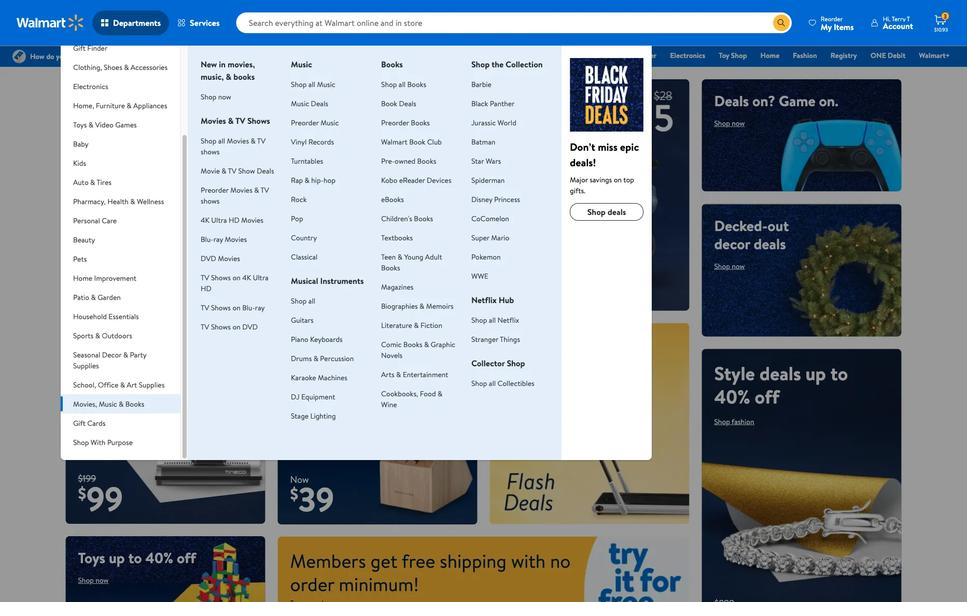 Task type: describe. For each thing, give the bounding box(es) containing it.
toys for toys & video games
[[73, 120, 87, 130]]

preorder movies & tv shows
[[201, 185, 269, 206]]

was dollar $199, now dollar 99 group
[[66, 472, 123, 524]]

deals left on?
[[714, 91, 749, 111]]

shop deals
[[587, 206, 626, 218]]

& inside shop all movies & tv shows
[[251, 136, 256, 146]]

collection
[[506, 59, 543, 70]]

movies down the huge on the left of the page
[[201, 115, 226, 127]]

black friday deals
[[350, 50, 407, 60]]

hd inside tv shows on 4k ultra hd
[[201, 283, 212, 294]]

shop now for toys up to 40% off
[[78, 576, 109, 586]]

all down the collector
[[489, 378, 496, 388]]

decked-out decor deals
[[714, 216, 789, 254]]

Walmart Site-Wide search field
[[236, 12, 792, 33]]

wellness
[[137, 196, 164, 206]]

shop now link for home deals up to 30% off
[[78, 315, 109, 325]]

spiderman
[[471, 175, 505, 185]]

movies down preorder movies & tv shows link
[[241, 215, 263, 225]]

4k ultra hd movies
[[201, 215, 263, 225]]

shows inside shop all movies & tv shows
[[201, 147, 220, 157]]

shop all books
[[381, 79, 426, 89]]

99
[[86, 475, 123, 522]]

pharmacy, health & wellness
[[73, 196, 164, 206]]

young
[[404, 252, 423, 262]]

music inside dropdown button
[[99, 399, 117, 409]]

star wars
[[471, 156, 501, 166]]

arts
[[381, 369, 395, 380]]

sports
[[502, 353, 542, 373]]

now dollar 39 null group
[[278, 473, 334, 525]]

home, furniture & appliances button
[[61, 96, 180, 115]]

kids
[[73, 158, 86, 168]]

tech
[[112, 91, 141, 111]]

toy shop link
[[714, 50, 752, 61]]

pop
[[291, 213, 303, 224]]

movie & tv show deals link
[[201, 166, 274, 176]]

tv inside shop all movies & tv shows
[[257, 136, 266, 146]]

0 horizontal spatial ultra
[[211, 215, 227, 225]]

deals for home deals up to 30% off
[[131, 236, 173, 262]]

shop now link for toys up to 40% off
[[78, 576, 109, 586]]

household essentials
[[73, 311, 139, 322]]

shop now for up to 40% off sports gear
[[502, 380, 533, 391]]

deals right show
[[257, 166, 274, 176]]

movies inside shop all movies & tv shows
[[227, 136, 249, 146]]

now for decked-out decor deals
[[732, 261, 745, 271]]

& down school, office & art supplies 'dropdown button'
[[119, 399, 124, 409]]

& right grocery
[[447, 50, 452, 60]]

1 horizontal spatial essentials
[[454, 50, 485, 60]]

shop now for home deals are served
[[290, 362, 321, 372]]

4k ultra hd movies link
[[201, 215, 263, 225]]

gift finder for gift finder dropdown button
[[73, 43, 108, 53]]

the
[[553, 50, 565, 60]]

big!
[[364, 226, 418, 272]]

biographies & memoirs
[[381, 301, 454, 311]]

39
[[298, 476, 334, 522]]

electronics for the electronics dropdown button
[[73, 81, 108, 91]]

shop now link for high tech gifts, huge savings
[[78, 136, 109, 147]]

super mario link
[[471, 233, 509, 243]]

dvd movies
[[201, 253, 240, 263]]

home link
[[756, 50, 784, 61]]

tv up shop all movies & tv shows link
[[235, 115, 245, 127]]

games
[[115, 120, 137, 130]]

deals right friday
[[390, 50, 407, 60]]

patio & garden button
[[61, 288, 180, 307]]

0 vertical spatial dvd
[[201, 253, 216, 263]]

1 horizontal spatial hd
[[229, 215, 240, 225]]

cookbooks,
[[381, 389, 418, 399]]

pre-owned books
[[381, 156, 436, 166]]

supplies for seasonal decor & party supplies
[[73, 361, 99, 371]]

holiday
[[567, 50, 591, 60]]

1 vertical spatial dvd
[[242, 322, 258, 332]]

black panther
[[471, 98, 515, 108]]

& left "memoirs"
[[420, 301, 424, 311]]

now for up to 40% off sports gear
[[520, 380, 533, 391]]

books inside dropdown button
[[125, 399, 144, 409]]

classical
[[291, 252, 318, 262]]

music up shop all music link
[[291, 59, 312, 70]]

furniture
[[96, 100, 125, 110]]

dvd movies link
[[201, 253, 240, 263]]

stage lighting link
[[291, 411, 336, 421]]

novels
[[381, 350, 403, 360]]

1 horizontal spatial up
[[109, 548, 125, 568]]

home for home improvement
[[73, 273, 92, 283]]

decor
[[102, 350, 122, 360]]

preorder for music
[[291, 117, 319, 128]]

vinyl
[[291, 137, 307, 147]]

outdoors
[[102, 331, 132, 341]]

registry
[[831, 50, 857, 60]]

& inside 'dropdown button'
[[127, 100, 132, 110]]

movies down blu-ray movies
[[218, 253, 240, 263]]

0 vertical spatial 4k
[[201, 215, 210, 225]]

off inside home deals up to 30% off
[[78, 282, 103, 308]]

home for home deals up to 30% off
[[78, 236, 127, 262]]

toys for toys up to 40% off
[[78, 548, 105, 568]]

drums
[[291, 353, 312, 364]]

& right drums
[[314, 353, 318, 364]]

to inside the up to 40% off sports gear
[[524, 335, 538, 355]]

children's
[[381, 213, 412, 224]]

hi, terry t account
[[883, 14, 913, 32]]

deals on? game on.
[[714, 91, 839, 111]]

ebooks
[[381, 194, 404, 204]]

new
[[201, 59, 217, 70]]

the holiday shop
[[553, 50, 608, 60]]

shows for tv shows on dvd
[[211, 322, 231, 332]]

books up walmart book club link
[[411, 117, 430, 128]]

books up book deals link
[[407, 79, 426, 89]]

collectibles
[[498, 378, 535, 388]]

to inside home deals up to 30% off
[[103, 259, 120, 285]]

served
[[391, 335, 432, 355]]

clothing, shoes & accessories
[[73, 62, 168, 72]]

shop now for deals on? game on.
[[714, 118, 745, 128]]

tv inside tv shows on 4k ultra hd
[[201, 273, 209, 283]]

finder for gift finder dropdown button
[[87, 43, 108, 53]]

guitars link
[[291, 315, 314, 325]]

grocery & essentials
[[420, 50, 485, 60]]

shop fashion
[[714, 417, 754, 427]]

books right children's
[[414, 213, 433, 224]]

deals up preorder books
[[399, 98, 416, 108]]

now for toys up to 40% off
[[96, 576, 109, 586]]

& left 'video'
[[89, 120, 93, 130]]

blu-ray movies link
[[201, 234, 247, 244]]

0 horizontal spatial netflix
[[471, 295, 497, 306]]

vinyl records link
[[291, 137, 334, 147]]

Search search field
[[236, 12, 792, 33]]

ultra inside tv shows on 4k ultra hd
[[253, 273, 269, 283]]

gift for gift finder dropdown button
[[73, 43, 86, 53]]

rock
[[291, 194, 307, 204]]

shop all music
[[291, 79, 335, 89]]

& inside preorder movies & tv shows
[[254, 185, 259, 195]]

adult
[[425, 252, 442, 262]]

gift for gift cards dropdown button on the bottom of the page
[[73, 418, 86, 428]]

pokemon link
[[471, 252, 501, 262]]

all for books
[[399, 79, 406, 89]]

deals for style deals up to 40% off
[[760, 360, 801, 386]]

major
[[570, 175, 588, 185]]

music deals link
[[291, 98, 328, 108]]

entertainment
[[403, 369, 448, 380]]

rock link
[[291, 194, 307, 204]]

pre-
[[381, 156, 395, 166]]

patio & garden
[[73, 292, 121, 302]]

no
[[550, 548, 571, 574]]

household
[[73, 311, 107, 322]]

essentials inside "dropdown button"
[[109, 311, 139, 322]]

shop all collectibles
[[471, 378, 535, 388]]

savings inside "high tech gifts, huge savings"
[[78, 109, 124, 129]]

debit
[[888, 50, 906, 60]]

& right movie
[[222, 166, 226, 176]]

toy shop
[[719, 50, 747, 60]]

shows for tv shows on blu-ray
[[211, 303, 231, 313]]

0 vertical spatial book
[[381, 98, 397, 108]]

toys & video games button
[[61, 115, 180, 134]]

search icon image
[[777, 19, 786, 27]]

music down shop all music
[[291, 98, 309, 108]]

& inside the teen & young adult books
[[398, 252, 402, 262]]

purpose
[[107, 437, 133, 448]]

now for save big!
[[316, 285, 329, 295]]

books inside the teen & young adult books
[[381, 263, 400, 273]]

all for movies & tv shows
[[218, 136, 225, 146]]

1 vertical spatial ray
[[255, 303, 265, 313]]

on for tv shows on blu-ray
[[233, 303, 241, 313]]

video
[[95, 120, 113, 130]]

musical
[[291, 275, 318, 287]]

black for black panther
[[471, 98, 488, 108]]

& right shoes
[[124, 62, 129, 72]]

collector shop
[[471, 358, 525, 369]]

& right rap
[[305, 175, 310, 185]]

children's books
[[381, 213, 433, 224]]

gifts,
[[144, 91, 177, 111]]

stranger things link
[[471, 334, 520, 344]]

now for deals on? game on.
[[732, 118, 745, 128]]

panther
[[490, 98, 515, 108]]

beauty
[[73, 235, 95, 245]]

cookbooks, food & wine
[[381, 389, 443, 410]]

books down club
[[417, 156, 436, 166]]

thanksgiving link
[[494, 50, 545, 61]]

kids button
[[61, 154, 180, 173]]



Task type: vqa. For each thing, say whether or not it's contained in the screenshot.
leftmost $50.00
no



Task type: locate. For each thing, give the bounding box(es) containing it.
1 horizontal spatial 40%
[[541, 335, 569, 355]]

gift inside gift finder dropdown button
[[73, 43, 86, 53]]

music up music deals
[[317, 79, 335, 89]]

0 horizontal spatial blu-
[[201, 234, 213, 244]]

dvd down blu-ray movies
[[201, 253, 216, 263]]

0 horizontal spatial 4k
[[201, 215, 210, 225]]

& left graphic
[[424, 339, 429, 350]]

1 horizontal spatial ultra
[[253, 273, 269, 283]]

movies down movies & tv shows
[[227, 136, 249, 146]]

& inside new in movies, music, & books
[[226, 71, 231, 82]]

gift cards button
[[61, 414, 180, 433]]

& left party
[[123, 350, 128, 360]]

1 horizontal spatial 4k
[[242, 273, 251, 283]]

& right patio
[[91, 292, 96, 302]]

tv shows on 4k ultra hd link
[[201, 273, 269, 294]]

auto
[[73, 177, 89, 187]]

1 vertical spatial hd
[[201, 283, 212, 294]]

gift finder
[[73, 43, 108, 53], [622, 50, 657, 60]]

stage lighting
[[291, 411, 336, 421]]

essentials
[[454, 50, 485, 60], [109, 311, 139, 322]]

now for high tech gifts, huge savings
[[96, 136, 109, 147]]

turntables
[[291, 156, 323, 166]]

tv down movies & tv shows
[[257, 136, 266, 146]]

black for black friday deals
[[350, 50, 367, 60]]

on for tv shows on dvd
[[233, 322, 241, 332]]

shop all movies & tv shows
[[201, 136, 266, 157]]

0 vertical spatial toys
[[73, 120, 87, 130]]

disney princess
[[471, 194, 520, 204]]

0 vertical spatial netflix
[[471, 295, 497, 306]]

1 vertical spatial shows
[[201, 196, 220, 206]]

0 horizontal spatial dvd
[[201, 253, 216, 263]]

sports
[[73, 331, 93, 341]]

shop now link for deals on? game on.
[[714, 118, 745, 128]]

tv down movie & tv show deals
[[261, 185, 269, 195]]

1 horizontal spatial supplies
[[139, 380, 165, 390]]

star
[[471, 156, 484, 166]]

supplies for school, office & art supplies
[[139, 380, 165, 390]]

supplies inside seasonal decor & party supplies
[[73, 361, 99, 371]]

$ for 39
[[290, 483, 298, 506]]

devices
[[427, 175, 451, 185]]

& right the arts
[[396, 369, 401, 380]]

to
[[103, 259, 120, 285], [524, 335, 538, 355], [831, 360, 848, 386], [128, 548, 142, 568]]

1 vertical spatial electronics
[[73, 81, 108, 91]]

1 vertical spatial toys
[[78, 548, 105, 568]]

walmart+
[[919, 50, 950, 60]]

0 horizontal spatial finder
[[87, 43, 108, 53]]

gift finder left electronics link
[[622, 50, 657, 60]]

blu- up the dvd movies link
[[201, 234, 213, 244]]

books down teen
[[381, 263, 400, 273]]

1 vertical spatial black
[[471, 98, 488, 108]]

2 vertical spatial up
[[109, 548, 125, 568]]

shop now for high tech gifts, huge savings
[[78, 136, 109, 147]]

2 vertical spatial 40%
[[145, 548, 173, 568]]

books down art
[[125, 399, 144, 409]]

shop fashion link
[[714, 417, 754, 427]]

up for style deals up to 40% off
[[806, 360, 826, 386]]

all up music deals
[[308, 79, 315, 89]]

registry link
[[826, 50, 862, 61]]

movies inside preorder movies & tv shows
[[230, 185, 253, 195]]

music down office at bottom left
[[99, 399, 117, 409]]

kobo ereader devices link
[[381, 175, 451, 185]]

electronics link
[[665, 50, 710, 61]]

tv inside preorder movies & tv shows
[[261, 185, 269, 195]]

0 horizontal spatial electronics
[[73, 81, 108, 91]]

savings inside don't miss epic deals! major savings on top gifts.
[[590, 175, 612, 185]]

essentials down patio & garden dropdown button
[[109, 311, 139, 322]]

ray down tv shows on 4k ultra hd link
[[255, 303, 265, 313]]

preorder for books
[[381, 117, 409, 128]]

0 vertical spatial electronics
[[670, 50, 705, 60]]

0 vertical spatial hd
[[229, 215, 240, 225]]

0 horizontal spatial supplies
[[73, 361, 99, 371]]

machines
[[318, 373, 347, 383]]

tv shows on 4k ultra hd
[[201, 273, 269, 294]]

hub
[[499, 295, 514, 306]]

preorder for movies & tv shows
[[201, 185, 229, 195]]

shipping
[[440, 548, 507, 574]]

vinyl records
[[291, 137, 334, 147]]

jurassic
[[471, 117, 496, 128]]

toys inside toys & video games dropdown button
[[73, 120, 87, 130]]

decor
[[714, 234, 750, 254]]

0 horizontal spatial book
[[381, 98, 397, 108]]

shop now link for home deals are served
[[290, 362, 321, 372]]

shows up movie
[[201, 147, 220, 157]]

1 vertical spatial 4k
[[242, 273, 251, 283]]

all up stranger things link
[[489, 315, 496, 325]]

tv left show
[[228, 166, 237, 176]]

ray
[[213, 234, 223, 244], [255, 303, 265, 313]]

now for home deals are served
[[308, 362, 321, 372]]

0 vertical spatial up
[[78, 259, 99, 285]]

0 vertical spatial ray
[[213, 234, 223, 244]]

shop now for save big!
[[298, 285, 329, 295]]

home,
[[73, 100, 94, 110]]

stranger
[[471, 334, 498, 344]]

shows up 4k ultra hd movies link
[[201, 196, 220, 206]]

my
[[821, 21, 832, 32]]

1 horizontal spatial gift finder
[[622, 50, 657, 60]]

1 vertical spatial supplies
[[139, 380, 165, 390]]

shoes
[[104, 62, 122, 72]]

disney princess link
[[471, 194, 520, 204]]

1 vertical spatial ultra
[[253, 273, 269, 283]]

walmart
[[381, 137, 408, 147]]

& inside seasonal decor & party supplies
[[123, 350, 128, 360]]

0 vertical spatial 40%
[[541, 335, 569, 355]]

supplies inside 'dropdown button'
[[139, 380, 165, 390]]

& right "food"
[[438, 389, 443, 399]]

all down movies & tv shows
[[218, 136, 225, 146]]

supplies down seasonal
[[73, 361, 99, 371]]

up for home deals up to 30% off
[[78, 259, 99, 285]]

top
[[623, 175, 634, 185]]

shows
[[247, 115, 270, 127], [211, 273, 231, 283], [211, 303, 231, 313], [211, 322, 231, 332]]

deals up preorder music link
[[311, 98, 328, 108]]

2 horizontal spatial preorder
[[381, 117, 409, 128]]

departments
[[113, 17, 161, 29]]

& left fiction
[[414, 320, 419, 330]]

don't miss epic deals! major savings on top gifts.
[[570, 139, 639, 196]]

up inside style deals up to 40% off
[[806, 360, 826, 386]]

shop now for home deals up to 30% off
[[78, 315, 109, 325]]

deals for home deals are served
[[332, 335, 364, 355]]

30%
[[125, 259, 159, 285]]

0 vertical spatial ultra
[[211, 215, 227, 225]]

shows inside preorder movies & tv shows
[[201, 196, 220, 206]]

preorder books
[[381, 117, 430, 128]]

& right sports
[[95, 331, 100, 341]]

black left friday
[[350, 50, 367, 60]]

2 shows from the top
[[201, 196, 220, 206]]

ultra up blu-ray movies link
[[211, 215, 227, 225]]

finder left electronics link
[[636, 50, 657, 60]]

country link
[[291, 233, 317, 243]]

1 horizontal spatial book
[[409, 137, 425, 147]]

0 horizontal spatial 40%
[[145, 548, 173, 568]]

4k up tv shows on blu-ray link
[[242, 273, 251, 283]]

$199 $ 99
[[78, 472, 123, 522]]

deals inside home deals up to 30% off
[[131, 236, 173, 262]]

piano
[[291, 334, 308, 344]]

deals for shop deals
[[608, 206, 626, 218]]

account
[[883, 20, 913, 32]]

1 horizontal spatial black
[[471, 98, 488, 108]]

to inside style deals up to 40% off
[[831, 360, 848, 386]]

baby button
[[61, 134, 180, 154]]

dvd down tv shows on blu-ray
[[242, 322, 258, 332]]

shows down tv shows on blu-ray link
[[211, 322, 231, 332]]

gift inside gift cards dropdown button
[[73, 418, 86, 428]]

gift right the holiday shop link
[[622, 50, 634, 60]]

1 horizontal spatial savings
[[590, 175, 612, 185]]

0 horizontal spatial up
[[78, 259, 99, 285]]

0 vertical spatial black
[[350, 50, 367, 60]]

1 horizontal spatial electronics
[[670, 50, 705, 60]]

school, office & art supplies button
[[61, 375, 180, 395]]

shows up shop all movies & tv shows
[[247, 115, 270, 127]]

shop all netflix link
[[471, 315, 519, 325]]

0 horizontal spatial $
[[78, 482, 86, 505]]

4k inside tv shows on 4k ultra hd
[[242, 273, 251, 283]]

deals inside style deals up to 40% off
[[760, 360, 801, 386]]

shop
[[592, 50, 608, 60], [731, 50, 747, 60], [471, 59, 490, 70], [291, 79, 307, 89], [381, 79, 397, 89], [201, 92, 216, 102], [714, 118, 730, 128], [201, 136, 216, 146], [78, 136, 94, 147], [587, 206, 606, 218], [714, 261, 730, 271], [298, 285, 314, 295], [291, 296, 307, 306], [471, 315, 487, 325], [78, 315, 94, 325], [507, 358, 525, 369], [290, 362, 306, 372], [471, 378, 487, 388], [502, 380, 518, 391], [714, 417, 730, 427], [73, 437, 89, 448], [78, 576, 94, 586]]

gift for the gift finder link
[[622, 50, 634, 60]]

shop all collectibles link
[[471, 378, 535, 388]]

netflix up things
[[498, 315, 519, 325]]

preorder books link
[[381, 117, 430, 128]]

shop inside shop all movies & tv shows
[[201, 136, 216, 146]]

0 horizontal spatial essentials
[[109, 311, 139, 322]]

$ inside now $ 39
[[290, 483, 298, 506]]

all for musical instruments
[[308, 296, 315, 306]]

1 horizontal spatial preorder
[[291, 117, 319, 128]]

on inside tv shows on 4k ultra hd
[[233, 273, 241, 283]]

kobo
[[381, 175, 397, 185]]

home improvement button
[[61, 269, 180, 288]]

& inside comic books & graphic novels
[[424, 339, 429, 350]]

shop now link for save big!
[[290, 282, 338, 299]]

deals inside decked-out decor deals
[[754, 234, 786, 254]]

movie
[[201, 166, 220, 176]]

movies, music & books image
[[570, 58, 644, 132]]

dvd
[[201, 253, 216, 263], [242, 322, 258, 332]]

& right teen
[[398, 252, 402, 262]]

$ inside $199 $ 99
[[78, 482, 86, 505]]

art
[[127, 380, 137, 390]]

super mario
[[471, 233, 509, 243]]

& left tires
[[90, 177, 95, 187]]

1 vertical spatial up
[[806, 360, 826, 386]]

0 horizontal spatial hd
[[201, 283, 212, 294]]

home inside home deals up to 30% off
[[78, 236, 127, 262]]

seasonal
[[73, 350, 100, 360]]

1 vertical spatial 40%
[[714, 384, 750, 410]]

& inside the cookbooks, food & wine
[[438, 389, 443, 399]]

electronics left toy
[[670, 50, 705, 60]]

gift left cards
[[73, 418, 86, 428]]

book down shop all books link
[[381, 98, 397, 108]]

0 vertical spatial supplies
[[73, 361, 99, 371]]

hd up blu-ray movies link
[[229, 215, 240, 225]]

finder up clothing,
[[87, 43, 108, 53]]

jurassic world
[[471, 117, 516, 128]]

lighting
[[310, 411, 336, 421]]

ebooks link
[[381, 194, 404, 204]]

& right furniture
[[127, 100, 132, 110]]

$
[[78, 482, 86, 505], [290, 483, 298, 506]]

gift cards
[[73, 418, 105, 428]]

on down tv shows on blu-ray link
[[233, 322, 241, 332]]

electronics inside dropdown button
[[73, 81, 108, 91]]

tv down tv shows on blu-ray
[[201, 322, 209, 332]]

dj
[[291, 392, 300, 402]]

tv down the dvd movies link
[[201, 273, 209, 283]]

magazines link
[[381, 282, 414, 292]]

2 horizontal spatial 40%
[[714, 384, 750, 410]]

black down barbie link
[[471, 98, 488, 108]]

preorder up 'walmart'
[[381, 117, 409, 128]]

finder inside dropdown button
[[87, 43, 108, 53]]

0 vertical spatial savings
[[78, 109, 124, 129]]

home deals up to 30% off
[[78, 236, 173, 308]]

cocomelon
[[471, 213, 509, 224]]

shop all
[[291, 296, 315, 306]]

supplies right art
[[139, 380, 165, 390]]

book left club
[[409, 137, 425, 147]]

walmart image
[[17, 15, 84, 31]]

1 vertical spatial book
[[409, 137, 425, 147]]

out
[[768, 216, 789, 236]]

0 vertical spatial blu-
[[201, 234, 213, 244]]

1 vertical spatial blu-
[[242, 303, 255, 313]]

& left art
[[120, 380, 125, 390]]

electronics button
[[61, 77, 180, 96]]

off inside the up to 40% off sports gear
[[573, 335, 592, 355]]

& up shop all movies & tv shows link
[[228, 115, 234, 127]]

shows up tv shows on dvd link
[[211, 303, 231, 313]]

auto & tires
[[73, 177, 111, 187]]

all for music
[[308, 79, 315, 89]]

0 horizontal spatial gift finder
[[73, 43, 108, 53]]

music up records
[[321, 117, 339, 128]]

electronics for electronics link
[[670, 50, 705, 60]]

& left books
[[226, 71, 231, 82]]

blu- up tv shows on dvd
[[242, 303, 255, 313]]

books inside comic books & graphic novels
[[403, 339, 422, 350]]

memoirs
[[426, 301, 454, 311]]

1 horizontal spatial finder
[[636, 50, 657, 60]]

now for home deals up to 30% off
[[96, 315, 109, 325]]

0 horizontal spatial black
[[350, 50, 367, 60]]

2 horizontal spatial up
[[806, 360, 826, 386]]

ereader
[[399, 175, 425, 185]]

shows inside tv shows on 4k ultra hd
[[211, 273, 231, 283]]

shop now link for decked-out decor deals
[[714, 261, 745, 271]]

on left top
[[614, 175, 622, 185]]

huge
[[181, 91, 212, 111]]

$ for 99
[[78, 482, 86, 505]]

shop with purpose
[[73, 437, 133, 448]]

preorder inside preorder movies & tv shows
[[201, 185, 229, 195]]

shop now link for new in movies, music, & books
[[201, 92, 231, 102]]

books down literature & fiction
[[403, 339, 422, 350]]

on inside don't miss epic deals! major savings on top gifts.
[[614, 175, 622, 185]]

gift finder up clothing,
[[73, 43, 108, 53]]

1 shows from the top
[[201, 147, 220, 157]]

1 horizontal spatial dvd
[[242, 322, 258, 332]]

0 vertical spatial shows
[[201, 147, 220, 157]]

shop now link for up to 40% off sports gear
[[502, 380, 533, 391]]

all for netflix hub
[[489, 315, 496, 325]]

high tech gifts, huge savings
[[78, 91, 212, 129]]

shop now for decked-out decor deals
[[714, 261, 745, 271]]

4k up blu-ray movies
[[201, 215, 210, 225]]

home inside dropdown button
[[73, 273, 92, 283]]

ray up the dvd movies link
[[213, 234, 223, 244]]

0 vertical spatial essentials
[[454, 50, 485, 60]]

& down show
[[254, 185, 259, 195]]

0 horizontal spatial ray
[[213, 234, 223, 244]]

shows down dvd movies on the top of the page
[[211, 273, 231, 283]]

0 horizontal spatial savings
[[78, 109, 124, 129]]

shop all link
[[291, 296, 315, 306]]

40% inside the up to 40% off sports gear
[[541, 335, 569, 355]]

batman link
[[471, 137, 495, 147]]

1 vertical spatial netflix
[[498, 315, 519, 325]]

thanksgiving
[[498, 50, 540, 60]]

black panther link
[[471, 98, 515, 108]]

40%
[[541, 335, 569, 355], [714, 384, 750, 410], [145, 548, 173, 568]]

40% inside style deals up to 40% off
[[714, 384, 750, 410]]

the
[[492, 59, 504, 70]]

& right health
[[130, 196, 135, 206]]

on for tv shows on 4k ultra hd
[[233, 273, 241, 283]]

minimum!
[[339, 572, 419, 597]]

hd up tv shows on blu-ray link
[[201, 283, 212, 294]]

rap & hip-hop link
[[291, 175, 336, 185]]

1 horizontal spatial blu-
[[242, 303, 255, 313]]

& down movies & tv shows
[[251, 136, 256, 146]]

tv up tv shows on dvd link
[[201, 303, 209, 313]]

super
[[471, 233, 489, 243]]

country
[[291, 233, 317, 243]]

style
[[714, 360, 755, 386]]

all inside shop all movies & tv shows
[[218, 136, 225, 146]]

up inside home deals up to 30% off
[[78, 259, 99, 285]]

movies & tv shows
[[201, 115, 270, 127]]

equipment
[[301, 392, 335, 402]]

1 horizontal spatial netflix
[[498, 315, 519, 325]]

preorder down movie
[[201, 185, 229, 195]]

movies down the "movie & tv show deals" 'link' on the top of page
[[230, 185, 253, 195]]

gift finder for the gift finder link
[[622, 50, 657, 60]]

shop inside dropdown button
[[73, 437, 89, 448]]

1 horizontal spatial ray
[[255, 303, 265, 313]]

home for home
[[761, 50, 780, 60]]

1 vertical spatial savings
[[590, 175, 612, 185]]

gift finder inside dropdown button
[[73, 43, 108, 53]]

home for home deals are served
[[290, 335, 328, 355]]

0 horizontal spatial preorder
[[201, 185, 229, 195]]

preorder down music deals
[[291, 117, 319, 128]]

1 horizontal spatial $
[[290, 483, 298, 506]]

movies down 4k ultra hd movies
[[225, 234, 247, 244]]

all up book deals link
[[399, 79, 406, 89]]

books up shop all books link
[[381, 59, 403, 70]]

on up tv shows on dvd link
[[233, 303, 241, 313]]

& inside 'dropdown button'
[[120, 380, 125, 390]]

on down dvd movies on the top of the page
[[233, 273, 241, 283]]

netflix left hub
[[471, 295, 497, 306]]

shop now
[[201, 92, 231, 102], [714, 118, 745, 128], [78, 136, 109, 147], [714, 261, 745, 271], [298, 285, 329, 295], [78, 315, 109, 325], [290, 362, 321, 372], [502, 380, 533, 391], [78, 576, 109, 586]]

finder for the gift finder link
[[636, 50, 657, 60]]

shows for tv shows on 4k ultra hd
[[211, 273, 231, 283]]

off inside style deals up to 40% off
[[755, 384, 780, 410]]

1 vertical spatial essentials
[[109, 311, 139, 322]]

toys up to 40% off
[[78, 548, 196, 568]]

electronics down clothing,
[[73, 81, 108, 91]]



